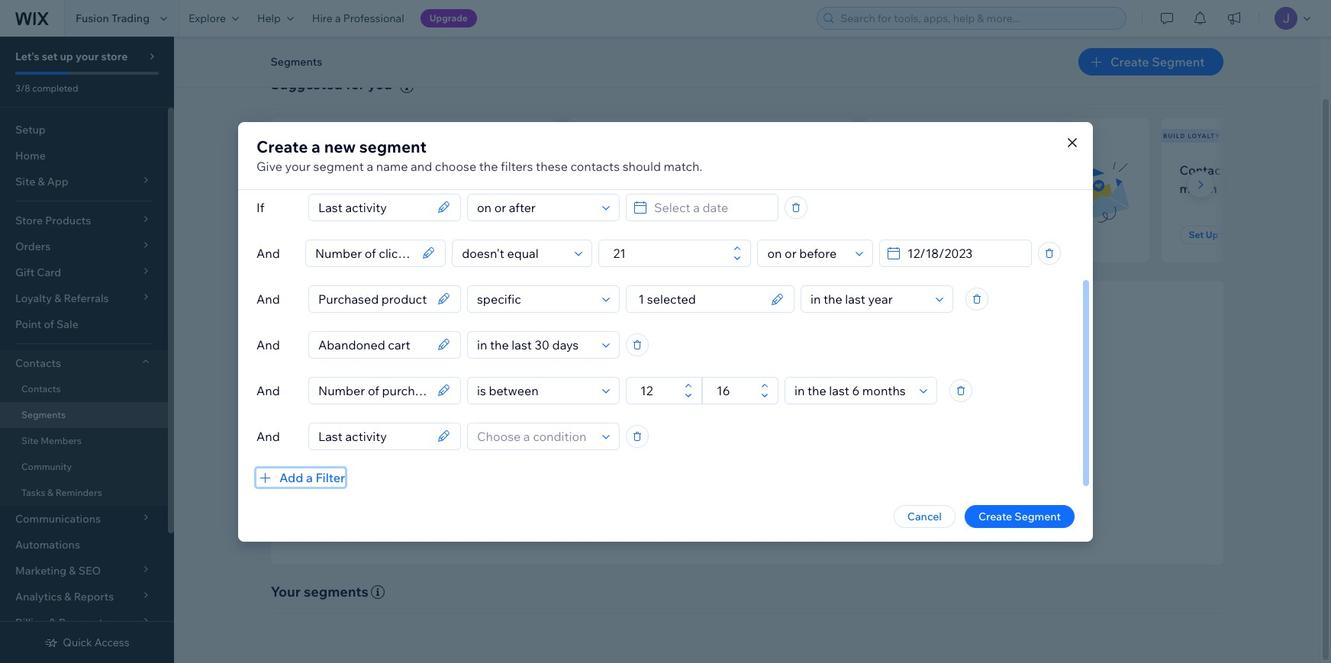 Task type: locate. For each thing, give the bounding box(es) containing it.
2 who from the left
[[704, 162, 728, 178]]

1 horizontal spatial segments
[[271, 55, 322, 69]]

segment down new
[[313, 158, 364, 174]]

2 horizontal spatial who
[[1026, 162, 1051, 178]]

Select an option field
[[763, 240, 851, 266], [806, 286, 932, 312], [790, 378, 916, 404]]

1 horizontal spatial create segment button
[[1079, 48, 1224, 76]]

0 vertical spatial new
[[273, 132, 290, 140]]

segments
[[304, 583, 369, 601]]

build
[[1164, 132, 1186, 140]]

1 who from the left
[[370, 162, 395, 178]]

segment
[[359, 136, 427, 156], [313, 158, 364, 174]]

segment for 4th set up segment button from the left
[[1221, 229, 1261, 241]]

Select options field
[[632, 286, 767, 312]]

1 horizontal spatial who
[[704, 162, 728, 178]]

4 up from the left
[[1206, 229, 1219, 241]]

who inside new contacts who recently subscribed to your mailing list
[[370, 162, 395, 178]]

2 and from the top
[[257, 291, 280, 307]]

on
[[927, 181, 941, 196]]

create segment button
[[1079, 48, 1224, 76], [965, 505, 1075, 528]]

1 horizontal spatial and
[[844, 453, 863, 466]]

a inside 'contacts with a birthday th'
[[1263, 162, 1269, 178]]

list
[[444, 181, 461, 196]]

your segments
[[271, 583, 369, 601]]

0 vertical spatial of
[[44, 318, 54, 331]]

&
[[47, 487, 53, 499]]

you
[[368, 76, 392, 93]]

tasks
[[21, 487, 45, 499]]

2 vertical spatial contacts
[[21, 383, 61, 395]]

your right on
[[944, 181, 970, 196]]

set up segment
[[298, 229, 370, 241], [595, 229, 667, 241], [892, 229, 964, 241], [1189, 229, 1261, 241]]

who up purchase
[[704, 162, 728, 178]]

1 horizontal spatial subscribers
[[956, 162, 1024, 178]]

create segment button for cancel
[[965, 505, 1075, 528]]

contacts inside popup button
[[15, 357, 61, 370]]

a
[[335, 11, 341, 25], [312, 136, 321, 156], [367, 158, 374, 174], [1263, 162, 1269, 178], [666, 181, 673, 196], [306, 470, 313, 485]]

personalized
[[624, 453, 688, 466]]

1 and from the top
[[257, 246, 280, 261]]

up down clicked
[[909, 229, 922, 241]]

send
[[595, 453, 622, 466]]

who inside potential customers who haven't made a purchase yet
[[704, 162, 728, 178]]

create inside reach the right target audience create specific groups of contacts that update automatically send personalized email campaigns to drive sales and build trust
[[595, 432, 629, 446]]

0 horizontal spatial create segment button
[[965, 505, 1075, 528]]

segment for set up segment button corresponding to subscribed
[[330, 229, 370, 241]]

active
[[883, 162, 920, 178]]

contacts inside new contacts who recently subscribed to your mailing list
[[318, 162, 368, 178]]

contacts inside reach the right target audience create specific groups of contacts that update automatically send personalized email campaigns to drive sales and build trust
[[722, 432, 765, 446]]

1 set up segment button from the left
[[289, 226, 379, 244]]

1 up from the left
[[315, 229, 328, 241]]

0 vertical spatial to
[[356, 181, 368, 196]]

4 set up segment button from the left
[[1180, 226, 1270, 244]]

contacts
[[1180, 162, 1233, 178], [15, 357, 61, 370], [21, 383, 61, 395]]

point of sale
[[15, 318, 78, 331]]

0 vertical spatial and
[[411, 158, 432, 174]]

1 vertical spatial segments
[[21, 409, 66, 421]]

create segment
[[1111, 54, 1205, 69], [979, 510, 1061, 523]]

help button
[[248, 0, 303, 37]]

select an option field for enter a number text box
[[763, 240, 851, 266]]

and inside reach the right target audience create specific groups of contacts that update automatically send personalized email campaigns to drive sales and build trust
[[844, 453, 863, 466]]

new up give
[[273, 132, 290, 140]]

purchase
[[675, 181, 729, 196]]

contacts down loyalty
[[1180, 162, 1233, 178]]

3 who from the left
[[1026, 162, 1051, 178]]

1 vertical spatial the
[[688, 409, 710, 427]]

2 set up segment from the left
[[595, 229, 667, 241]]

create
[[1111, 54, 1150, 69], [257, 136, 308, 156], [595, 432, 629, 446], [979, 510, 1013, 523]]

site members link
[[0, 428, 168, 454]]

a right "hire"
[[335, 11, 341, 25]]

members
[[41, 435, 82, 447]]

new inside new contacts who recently subscribed to your mailing list
[[289, 162, 315, 178]]

tasks & reminders
[[21, 487, 102, 499]]

contacts inside "link"
[[21, 383, 61, 395]]

build loyalty
[[1164, 132, 1221, 140]]

list containing new contacts who recently subscribed to your mailing list
[[268, 118, 1332, 263]]

set up segment down made
[[595, 229, 667, 241]]

to right 'subscribed'
[[356, 181, 368, 196]]

subscribers inside active email subscribers who clicked on your campaign
[[956, 162, 1024, 178]]

segments button
[[263, 50, 330, 73]]

0 vertical spatial the
[[479, 158, 498, 174]]

of
[[44, 318, 54, 331], [710, 432, 720, 446]]

to left drive
[[776, 453, 787, 466]]

new for new subscribers
[[273, 132, 290, 140]]

subscribers up campaign
[[956, 162, 1024, 178]]

a right with
[[1263, 162, 1269, 178]]

trading
[[111, 11, 150, 25]]

recently
[[397, 162, 444, 178]]

the inside reach the right target audience create specific groups of contacts that update automatically send personalized email campaigns to drive sales and build trust
[[688, 409, 710, 427]]

and
[[411, 158, 432, 174], [844, 453, 863, 466]]

update
[[791, 432, 826, 446]]

set up segment down 'contacts with a birthday th' at the right top of page
[[1189, 229, 1261, 241]]

site members
[[21, 435, 82, 447]]

0 horizontal spatial contacts
[[318, 162, 368, 178]]

1 set up segment from the left
[[298, 229, 370, 241]]

contacts down new
[[318, 162, 368, 178]]

select an option field for the select options 'field'
[[806, 286, 932, 312]]

a left the name
[[367, 158, 374, 174]]

fusion trading
[[76, 11, 150, 25]]

set for active email subscribers who clicked on your campaign
[[892, 229, 907, 241]]

a right add
[[306, 470, 313, 485]]

with
[[1235, 162, 1260, 178]]

set up segment button down 'subscribed'
[[289, 226, 379, 244]]

3 set up segment button from the left
[[883, 226, 973, 244]]

segments for segments button
[[271, 55, 322, 69]]

list
[[268, 118, 1332, 263]]

active email subscribers who clicked on your campaign
[[883, 162, 1051, 196]]

0 horizontal spatial create segment
[[979, 510, 1061, 523]]

your down the name
[[371, 181, 397, 196]]

up
[[315, 229, 328, 241], [612, 229, 625, 241], [909, 229, 922, 241], [1206, 229, 1219, 241]]

3 set from the left
[[892, 229, 907, 241]]

target
[[747, 409, 787, 427]]

and down automatically
[[844, 453, 863, 466]]

2 up from the left
[[612, 229, 625, 241]]

cancel
[[908, 510, 942, 523]]

0 horizontal spatial and
[[411, 158, 432, 174]]

your inside create a new segment give your segment a name and choose the filters these contacts should match.
[[285, 158, 311, 174]]

2 set up segment button from the left
[[586, 226, 676, 244]]

of down right
[[710, 432, 720, 446]]

3/8 completed
[[15, 82, 78, 94]]

0 vertical spatial contacts
[[1180, 162, 1233, 178]]

0 horizontal spatial the
[[479, 158, 498, 174]]

segments link
[[0, 402, 168, 428]]

customers
[[640, 162, 701, 178]]

up for made
[[612, 229, 625, 241]]

birthday
[[1272, 162, 1321, 178]]

a inside "button"
[[306, 470, 313, 485]]

contacts down contacts popup button
[[21, 383, 61, 395]]

0 horizontal spatial to
[[356, 181, 368, 196]]

who
[[370, 162, 395, 178], [704, 162, 728, 178], [1026, 162, 1051, 178]]

4 set from the left
[[1189, 229, 1204, 241]]

contacts inside create a new segment give your segment a name and choose the filters these contacts should match.
[[571, 158, 620, 174]]

1 set from the left
[[298, 229, 313, 241]]

hire a professional
[[312, 11, 404, 25]]

subscribers
[[292, 132, 344, 140], [956, 162, 1024, 178]]

1 vertical spatial create segment button
[[965, 505, 1075, 528]]

the up the groups
[[688, 409, 710, 427]]

your
[[76, 50, 99, 63], [285, 158, 311, 174], [371, 181, 397, 196], [944, 181, 970, 196]]

Choose a condition field
[[473, 194, 598, 220], [458, 240, 571, 266], [473, 286, 598, 312], [473, 332, 598, 358], [473, 378, 598, 404], [473, 423, 598, 449]]

subscribers down suggested
[[292, 132, 344, 140]]

set up segment button
[[289, 226, 379, 244], [586, 226, 676, 244], [883, 226, 973, 244], [1180, 226, 1270, 244]]

1 horizontal spatial of
[[710, 432, 720, 446]]

a down customers on the top of the page
[[666, 181, 673, 196]]

point
[[15, 318, 41, 331]]

set up segment down on
[[892, 229, 964, 241]]

1 horizontal spatial email
[[922, 162, 954, 178]]

and up mailing
[[411, 158, 432, 174]]

1 vertical spatial select an option field
[[806, 286, 932, 312]]

your right give
[[285, 158, 311, 174]]

0 vertical spatial email
[[922, 162, 954, 178]]

up down haven't
[[612, 229, 625, 241]]

a left new
[[312, 136, 321, 156]]

contacts for contacts "link"
[[21, 383, 61, 395]]

help
[[257, 11, 281, 25]]

up down 'contacts with a birthday th' at the right top of page
[[1206, 229, 1219, 241]]

reach the right target audience create specific groups of contacts that update automatically send personalized email campaigns to drive sales and build trust
[[595, 409, 916, 466]]

completed
[[32, 82, 78, 94]]

community
[[21, 461, 72, 473]]

0 horizontal spatial who
[[370, 162, 395, 178]]

of left sale
[[44, 318, 54, 331]]

your inside new contacts who recently subscribed to your mailing list
[[371, 181, 397, 196]]

add a filter
[[279, 470, 345, 485]]

specific
[[631, 432, 670, 446]]

set for new contacts who recently subscribed to your mailing list
[[298, 229, 313, 241]]

segment for made set up segment button
[[627, 229, 667, 241]]

loyalty
[[1188, 132, 1221, 140]]

0 horizontal spatial email
[[690, 453, 717, 466]]

campaign
[[973, 181, 1029, 196]]

email up on
[[922, 162, 954, 178]]

hire a professional link
[[303, 0, 414, 37]]

0 vertical spatial select an option field
[[763, 240, 851, 266]]

set up segment button down made
[[586, 226, 676, 244]]

up down 'subscribed'
[[315, 229, 328, 241]]

1 horizontal spatial contacts
[[571, 158, 620, 174]]

segments inside button
[[271, 55, 322, 69]]

contacts with a birthday th
[[1180, 162, 1332, 196]]

sidebar element
[[0, 37, 174, 664]]

segment up the name
[[359, 136, 427, 156]]

potential
[[586, 162, 637, 178]]

your right up
[[76, 50, 99, 63]]

to
[[356, 181, 368, 196], [776, 453, 787, 466]]

choose
[[435, 158, 477, 174]]

set for potential customers who haven't made a purchase yet
[[595, 229, 610, 241]]

contacts up haven't
[[571, 158, 620, 174]]

0 horizontal spatial subscribers
[[292, 132, 344, 140]]

1 vertical spatial subscribers
[[956, 162, 1024, 178]]

set up segment down 'subscribed'
[[298, 229, 370, 241]]

2 horizontal spatial contacts
[[722, 432, 765, 446]]

set up segment button down 'contacts with a birthday th' at the right top of page
[[1180, 226, 1270, 244]]

quick access
[[63, 636, 130, 650]]

1 horizontal spatial create segment
[[1111, 54, 1205, 69]]

contacts up campaigns
[[722, 432, 765, 446]]

segment
[[1152, 54, 1205, 69], [330, 229, 370, 241], [627, 229, 667, 241], [924, 229, 964, 241], [1221, 229, 1261, 241], [1015, 510, 1061, 523]]

1 horizontal spatial the
[[688, 409, 710, 427]]

1 vertical spatial of
[[710, 432, 720, 446]]

segments up site members
[[21, 409, 66, 421]]

1 vertical spatial segment
[[313, 158, 364, 174]]

set up segment button down on
[[883, 226, 973, 244]]

contacts inside 'contacts with a birthday th'
[[1180, 162, 1233, 178]]

email down the groups
[[690, 453, 717, 466]]

0 vertical spatial create segment
[[1111, 54, 1205, 69]]

the left filters
[[479, 158, 498, 174]]

potential customers who haven't made a purchase yet
[[586, 162, 750, 196]]

4 and from the top
[[257, 383, 280, 398]]

3 set up segment from the left
[[892, 229, 964, 241]]

quick access button
[[45, 636, 130, 650]]

site
[[21, 435, 39, 447]]

new up 'subscribed'
[[289, 162, 315, 178]]

setup
[[15, 123, 46, 137]]

new subscribers
[[273, 132, 344, 140]]

segments inside sidebar element
[[21, 409, 66, 421]]

suggested
[[271, 76, 343, 93]]

1 vertical spatial new
[[289, 162, 315, 178]]

1 vertical spatial contacts
[[15, 357, 61, 370]]

segments up suggested
[[271, 55, 322, 69]]

and
[[257, 246, 280, 261], [257, 291, 280, 307], [257, 337, 280, 352], [257, 383, 280, 398], [257, 429, 280, 444]]

0 vertical spatial segments
[[271, 55, 322, 69]]

2 set from the left
[[595, 229, 610, 241]]

up for subscribed
[[315, 229, 328, 241]]

1 vertical spatial and
[[844, 453, 863, 466]]

None field
[[314, 194, 433, 220], [311, 240, 418, 266], [314, 286, 433, 312], [314, 332, 433, 358], [314, 378, 433, 404], [314, 423, 433, 449], [314, 194, 433, 220], [311, 240, 418, 266], [314, 286, 433, 312], [314, 332, 433, 358], [314, 378, 433, 404], [314, 423, 433, 449]]

set
[[42, 50, 58, 63]]

1 vertical spatial email
[[690, 453, 717, 466]]

3/8
[[15, 82, 30, 94]]

3 up from the left
[[909, 229, 922, 241]]

who for your
[[370, 162, 395, 178]]

right
[[713, 409, 744, 427]]

0 horizontal spatial of
[[44, 318, 54, 331]]

segments for segments link
[[21, 409, 66, 421]]

upgrade
[[430, 12, 468, 24]]

who left recently on the top left of page
[[370, 162, 395, 178]]

0 vertical spatial create segment button
[[1079, 48, 1224, 76]]

cancel button
[[894, 505, 956, 528]]

0 horizontal spatial segments
[[21, 409, 66, 421]]

1 vertical spatial to
[[776, 453, 787, 466]]

contacts down point of sale
[[15, 357, 61, 370]]

1 horizontal spatial to
[[776, 453, 787, 466]]

who up campaign
[[1026, 162, 1051, 178]]



Task type: vqa. For each thing, say whether or not it's contained in the screenshot.
Contacts 'Link'
yes



Task type: describe. For each thing, give the bounding box(es) containing it.
access
[[95, 636, 130, 650]]

a inside potential customers who haven't made a purchase yet
[[666, 181, 673, 196]]

store
[[101, 50, 128, 63]]

if
[[257, 200, 264, 215]]

sales
[[817, 453, 842, 466]]

community link
[[0, 454, 168, 480]]

filters
[[501, 158, 533, 174]]

build
[[865, 453, 890, 466]]

0 vertical spatial segment
[[359, 136, 427, 156]]

contacts button
[[0, 351, 168, 376]]

Search for tools, apps, help & more... field
[[836, 8, 1122, 29]]

reminders
[[56, 487, 102, 499]]

12/18/2023 field
[[903, 240, 1027, 266]]

let's
[[15, 50, 39, 63]]

point of sale link
[[0, 312, 168, 338]]

up
[[60, 50, 73, 63]]

1 vertical spatial create segment
[[979, 510, 1061, 523]]

who for purchase
[[704, 162, 728, 178]]

your inside sidebar element
[[76, 50, 99, 63]]

to inside reach the right target audience create specific groups of contacts that update automatically send personalized email campaigns to drive sales and build trust
[[776, 453, 787, 466]]

should
[[623, 158, 661, 174]]

automations link
[[0, 532, 168, 558]]

new
[[324, 136, 356, 156]]

mailing
[[399, 181, 441, 196]]

your inside active email subscribers who clicked on your campaign
[[944, 181, 970, 196]]

campaigns
[[719, 453, 774, 466]]

automatically
[[828, 432, 896, 446]]

new contacts who recently subscribed to your mailing list
[[289, 162, 461, 196]]

set up segment button for clicked
[[883, 226, 973, 244]]

up for clicked
[[909, 229, 922, 241]]

3 and from the top
[[257, 337, 280, 352]]

trust
[[893, 453, 916, 466]]

create segment button for segments
[[1079, 48, 1224, 76]]

upgrade button
[[420, 9, 477, 27]]

automations
[[15, 538, 80, 552]]

quick
[[63, 636, 92, 650]]

contacts link
[[0, 376, 168, 402]]

To text field
[[712, 378, 757, 404]]

home link
[[0, 143, 168, 169]]

give
[[257, 158, 283, 174]]

suggested for you
[[271, 76, 392, 93]]

5 and from the top
[[257, 429, 280, 444]]

new for new contacts who recently subscribed to your mailing list
[[289, 162, 315, 178]]

of inside sidebar element
[[44, 318, 54, 331]]

email inside reach the right target audience create specific groups of contacts that update automatically send personalized email campaigns to drive sales and build trust
[[690, 453, 717, 466]]

sale
[[57, 318, 78, 331]]

professional
[[343, 11, 404, 25]]

create inside create a new segment give your segment a name and choose the filters these contacts should match.
[[257, 136, 308, 156]]

these
[[536, 158, 568, 174]]

4 set up segment from the left
[[1189, 229, 1261, 241]]

segment for clicked set up segment button
[[924, 229, 964, 241]]

the inside create a new segment give your segment a name and choose the filters these contacts should match.
[[479, 158, 498, 174]]

and inside create a new segment give your segment a name and choose the filters these contacts should match.
[[411, 158, 432, 174]]

Enter a number text field
[[609, 240, 730, 266]]

hire
[[312, 11, 333, 25]]

add a filter button
[[257, 468, 345, 487]]

who inside active email subscribers who clicked on your campaign
[[1026, 162, 1051, 178]]

made
[[631, 181, 663, 196]]

set up segment button for made
[[586, 226, 676, 244]]

setup link
[[0, 117, 168, 143]]

contacts for contacts popup button
[[15, 357, 61, 370]]

set up segment for subscribed
[[298, 229, 370, 241]]

2 vertical spatial select an option field
[[790, 378, 916, 404]]

add
[[279, 470, 303, 485]]

your
[[271, 583, 301, 601]]

home
[[15, 149, 46, 163]]

email inside active email subscribers who clicked on your campaign
[[922, 162, 954, 178]]

tasks & reminders link
[[0, 480, 168, 506]]

explore
[[189, 11, 226, 25]]

subscribed
[[289, 181, 353, 196]]

to inside new contacts who recently subscribed to your mailing list
[[356, 181, 368, 196]]

yet
[[731, 181, 750, 196]]

Select a date field
[[650, 194, 774, 220]]

that
[[768, 432, 788, 446]]

for
[[346, 76, 365, 93]]

clicked
[[883, 181, 924, 196]]

groups
[[672, 432, 708, 446]]

set up segment button for subscribed
[[289, 226, 379, 244]]

set up segment for clicked
[[892, 229, 964, 241]]

haven't
[[586, 181, 628, 196]]

set up segment for made
[[595, 229, 667, 241]]

of inside reach the right target audience create specific groups of contacts that update automatically send personalized email campaigns to drive sales and build trust
[[710, 432, 720, 446]]

From text field
[[636, 378, 680, 404]]

match.
[[664, 158, 703, 174]]

fusion
[[76, 11, 109, 25]]

reach
[[645, 409, 685, 427]]

0 vertical spatial subscribers
[[292, 132, 344, 140]]

audience
[[790, 409, 849, 427]]

filter
[[316, 470, 345, 485]]



